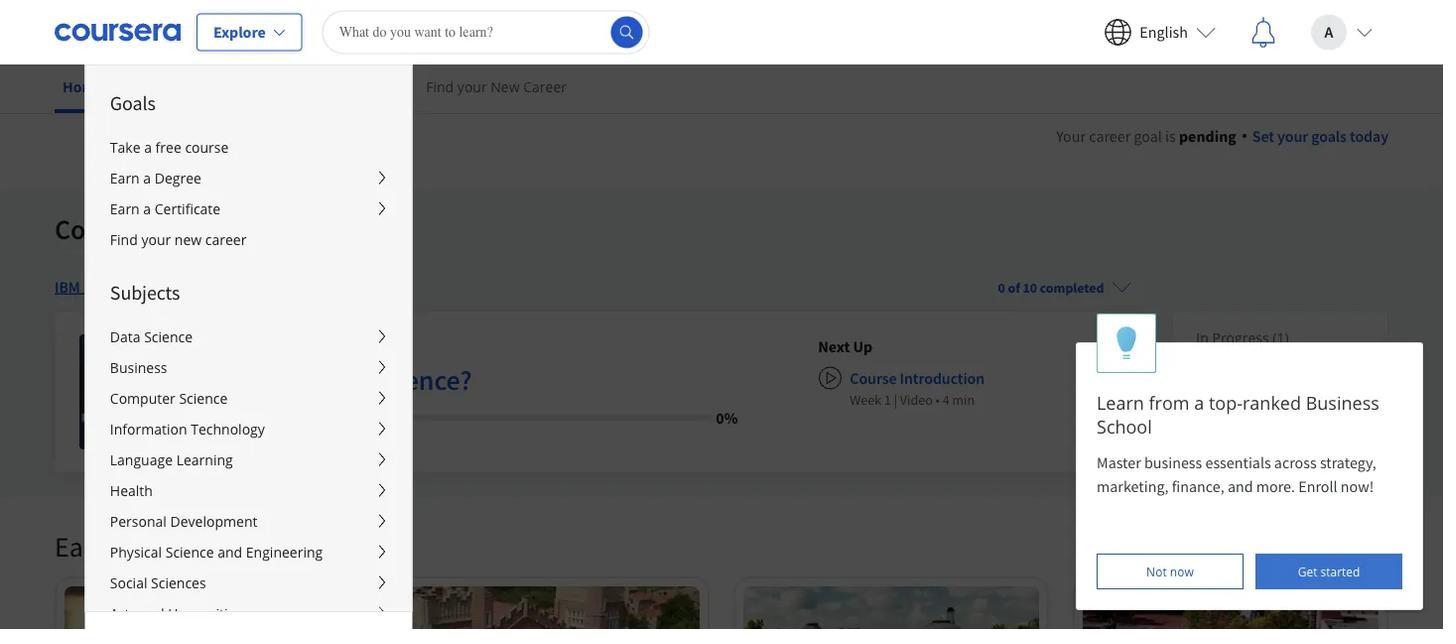 Task type: describe. For each thing, give the bounding box(es) containing it.
find your new career
[[426, 77, 567, 96]]

new
[[491, 77, 520, 96]]

0%
[[716, 408, 738, 428]]

alice element
[[1077, 314, 1424, 611]]

a button
[[1296, 0, 1389, 64]]

more option for what is data science? image
[[1092, 336, 1120, 363]]

progress for overall
[[262, 431, 313, 449]]

•
[[936, 391, 940, 409]]

main content containing continue learning
[[0, 100, 1444, 631]]

1 horizontal spatial your
[[1057, 126, 1086, 146]]

your for find
[[458, 77, 487, 96]]

a
[[1325, 22, 1334, 42]]

week
[[850, 391, 882, 409]]

business
[[1307, 391, 1380, 415]]

what is data science? image
[[79, 335, 195, 450]]

overall
[[218, 431, 260, 449]]

business
[[1145, 453, 1203, 473]]

home link
[[55, 65, 112, 113]]

essentials
[[1206, 453, 1272, 473]]

now!
[[1342, 477, 1375, 497]]

school
[[1097, 415, 1153, 439]]

earn your degree collection element
[[43, 498, 1401, 631]]

is inside "link"
[[285, 363, 304, 398]]

from
[[1150, 391, 1190, 415]]

english
[[1140, 22, 1189, 42]]

finance,
[[1172, 477, 1225, 497]]

progress for in
[[1213, 329, 1270, 348]]

get started
[[1299, 564, 1361, 580]]

what is data science? link
[[218, 362, 738, 406]]

today
[[1351, 126, 1389, 146]]

what is data science?
[[218, 363, 472, 398]]

professional
[[172, 277, 255, 297]]

now
[[1171, 564, 1194, 580]]

ranked
[[1243, 391, 1302, 415]]

1
[[885, 391, 892, 409]]

help center image
[[1392, 579, 1416, 603]]

continue learning
[[55, 212, 267, 247]]

marketing,
[[1097, 477, 1169, 497]]

0 of 10 completed
[[999, 279, 1105, 296]]

home
[[63, 77, 104, 96]]

science?
[[370, 363, 472, 398]]

|
[[894, 391, 898, 409]]

top-
[[1210, 391, 1243, 415]]

degree
[[170, 530, 251, 565]]

ibm
[[55, 277, 80, 297]]

learn from a top-ranked business school
[[1097, 391, 1380, 439]]

certificate
[[258, 277, 328, 297]]

learning
[[169, 212, 267, 247]]

smile image
[[1097, 309, 1121, 333]]

set
[[1253, 126, 1275, 146]]

of
[[1009, 279, 1021, 296]]

0
[[999, 279, 1006, 296]]

0 of 10 completed button
[[991, 263, 1140, 311]]

(1)
[[1273, 329, 1290, 348]]

your for set
[[1278, 126, 1309, 146]]

completed
[[1041, 279, 1105, 296]]

not now
[[1147, 564, 1194, 580]]

science
[[117, 277, 169, 297]]



Task type: vqa. For each thing, say whether or not it's contained in the screenshot.
Progress
yes



Task type: locate. For each thing, give the bounding box(es) containing it.
get
[[1299, 564, 1318, 580]]

1 vertical spatial progress
[[262, 431, 313, 449]]

data right ibm
[[83, 277, 114, 297]]

set your goals today button
[[1243, 124, 1389, 148]]

0 horizontal spatial data
[[83, 277, 114, 297]]

repeat image
[[1097, 273, 1121, 297]]

explore button
[[197, 13, 303, 51]]

find your new career link
[[418, 65, 575, 109]]

ibm data science professional certificate
[[55, 277, 328, 297]]

your career goal is pending
[[1057, 126, 1237, 146]]

continue
[[55, 212, 163, 247]]

video
[[901, 391, 933, 409]]

up
[[854, 337, 873, 357]]

and
[[1228, 477, 1254, 497]]

is right what
[[285, 363, 304, 398]]

1 vertical spatial data
[[310, 363, 364, 398]]

overall progress
[[218, 431, 313, 449]]

strategy,
[[1321, 453, 1377, 473]]

english button
[[1089, 0, 1232, 64]]

learn
[[1097, 391, 1145, 415]]

introduction
[[900, 368, 985, 388]]

your
[[1057, 126, 1086, 146], [113, 530, 165, 565]]

None search field
[[322, 10, 650, 54]]

1 horizontal spatial your
[[1278, 126, 1309, 146]]

not
[[1147, 564, 1168, 580]]

a
[[1195, 391, 1205, 415]]

What do you want to learn? text field
[[322, 10, 650, 54]]

goals
[[1312, 126, 1348, 146]]

your right find
[[458, 77, 487, 96]]

1 horizontal spatial progress
[[1213, 329, 1270, 348]]

0 vertical spatial your
[[1057, 126, 1086, 146]]

set your goals today
[[1253, 126, 1389, 146]]

in
[[1197, 329, 1209, 348]]

data left science?
[[310, 363, 364, 398]]

career
[[1090, 126, 1131, 146]]

your inside dropdown button
[[1278, 126, 1309, 146]]

0 horizontal spatial is
[[285, 363, 304, 398]]

0 horizontal spatial your
[[113, 530, 165, 565]]

master
[[1097, 453, 1142, 473]]

your right set
[[1278, 126, 1309, 146]]

0 horizontal spatial your
[[458, 77, 487, 96]]

progress right overall
[[262, 431, 313, 449]]

explore
[[214, 22, 266, 42]]

4
[[943, 391, 950, 409]]

pending
[[1180, 126, 1237, 146]]

1 vertical spatial is
[[285, 363, 304, 398]]

lightbulb tip image
[[1117, 326, 1138, 361]]

across
[[1275, 453, 1318, 473]]

more.
[[1257, 477, 1296, 497]]

course introduction week 1 | video • 4 min
[[850, 368, 985, 409]]

coursera image
[[55, 16, 181, 48]]

progress right in on the bottom right
[[1213, 329, 1270, 348]]

career
[[524, 77, 567, 96]]

earn your degree
[[55, 530, 251, 565]]

next up
[[819, 337, 873, 357]]

1 horizontal spatial is
[[1166, 126, 1177, 146]]

1 vertical spatial your
[[1278, 126, 1309, 146]]

your left career at the top
[[1057, 126, 1086, 146]]

your
[[458, 77, 487, 96], [1278, 126, 1309, 146]]

in progress (1)
[[1197, 329, 1290, 348]]

what
[[218, 363, 280, 398]]

enroll
[[1299, 477, 1338, 497]]

data
[[83, 277, 114, 297], [310, 363, 364, 398]]

in progress (1) link
[[1189, 320, 1372, 357]]

earn
[[55, 530, 108, 565]]

your right earn
[[113, 530, 165, 565]]

main content
[[0, 100, 1444, 631]]

is right goal
[[1166, 126, 1177, 146]]

1 vertical spatial your
[[113, 530, 165, 565]]

0 vertical spatial progress
[[1213, 329, 1270, 348]]

is
[[1166, 126, 1177, 146], [285, 363, 304, 398]]

goal
[[1135, 126, 1163, 146]]

ibm data science professional certificate link
[[55, 275, 328, 299]]

0 horizontal spatial progress
[[262, 431, 313, 449]]

data inside "link"
[[310, 363, 364, 398]]

progress
[[1213, 329, 1270, 348], [262, 431, 313, 449]]

min
[[953, 391, 975, 409]]

course
[[850, 368, 897, 388]]

0 vertical spatial is
[[1166, 126, 1177, 146]]

0 vertical spatial your
[[458, 77, 487, 96]]

started
[[1321, 564, 1361, 580]]

10
[[1023, 279, 1038, 296]]

next
[[819, 337, 851, 357]]

master business essentials across strategy, marketing, finance, and more. enroll now!
[[1097, 453, 1380, 497]]

find
[[426, 77, 454, 96]]

get started link
[[1256, 554, 1403, 590]]

not now button
[[1097, 554, 1244, 590]]

0 vertical spatial data
[[83, 277, 114, 297]]

1 horizontal spatial data
[[310, 363, 364, 398]]



